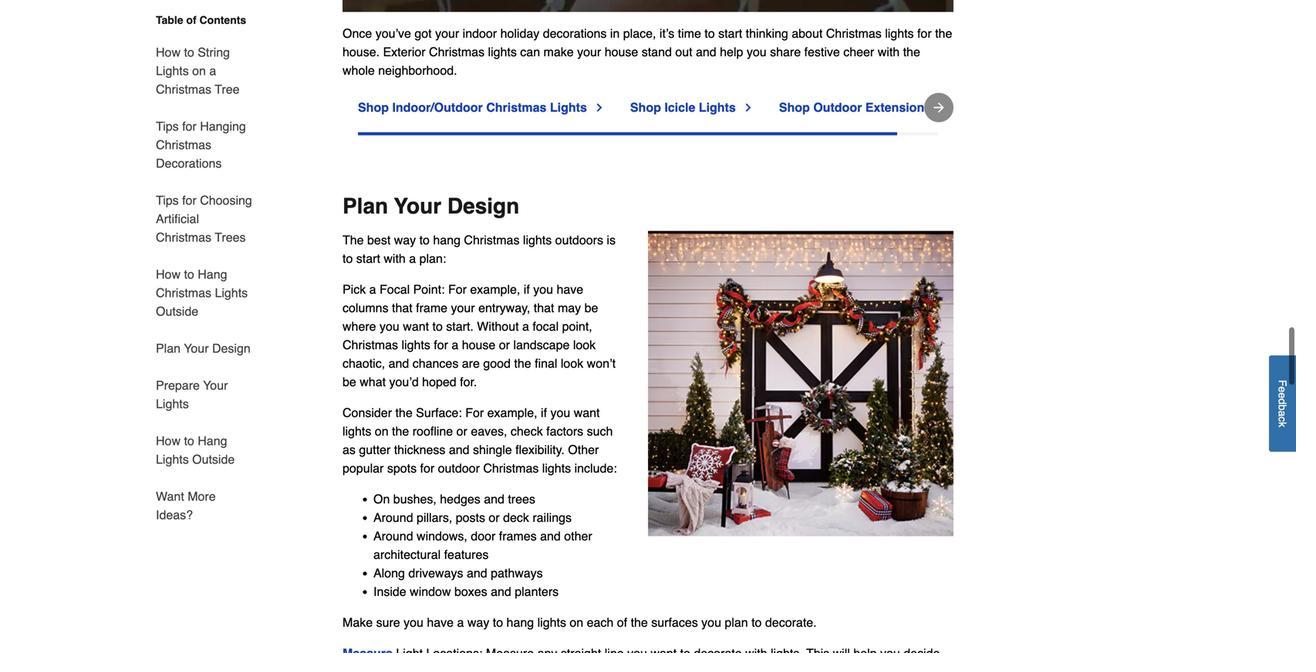 Task type: describe. For each thing, give the bounding box(es) containing it.
a left focal
[[522, 319, 529, 334]]

christmas down 'indoor'
[[429, 45, 485, 59]]

table of contents element
[[137, 12, 253, 525]]

tips for tips for choosing artificial christmas trees
[[156, 193, 179, 208]]

or inside on bushes, hedges and trees around pillars, posts or deck railings around windows, door frames and other architectural features along driveways and pathways inside window boxes and planters
[[489, 511, 500, 525]]

what
[[360, 375, 386, 389]]

shop icicle lights link
[[630, 98, 754, 117]]

gutter
[[359, 443, 391, 457]]

won't
[[587, 357, 616, 371]]

f e e d b a c k
[[1277, 380, 1289, 428]]

whole
[[343, 63, 375, 78]]

how to string lights on a christmas tree link
[[156, 34, 253, 108]]

lights inside pick a focal point: for example, if you have columns that frame your entryway, that may be where you want to start. without a focal point, christmas lights for a house or landscape look chaotic, and chances are good the final look won't be what you'd hoped for.
[[402, 338, 430, 352]]

you inside once you've got your indoor holiday decorations in place, it's time to start thinking about christmas lights for the house. exterior christmas lights can make your house stand out and help you share festive cheer with the whole neighborhood.
[[747, 45, 767, 59]]

to inside 'how to hang christmas lights outside'
[[184, 267, 194, 282]]

d
[[1277, 399, 1289, 405]]

on for make
[[570, 616, 583, 630]]

how for how to hang lights outside
[[156, 434, 181, 448]]

start inside the best way to hang christmas lights outdoors is to start with a plan:
[[356, 252, 380, 266]]

and inside once you've got your indoor holiday decorations in place, it's time to start thinking about christmas lights for the house. exterior christmas lights can make your house stand out and help you share festive cheer with the whole neighborhood.
[[696, 45, 717, 59]]

for inside pick a focal point: for example, if you have columns that frame your entryway, that may be where you want to start. without a focal point, christmas lights for a house or landscape look chaotic, and chances are good the final look won't be what you'd hoped for.
[[448, 282, 467, 297]]

christmas inside tips for hanging christmas decorations
[[156, 138, 211, 152]]

shop indoor/outdoor christmas lights link
[[358, 98, 606, 117]]

pillars,
[[417, 511, 452, 525]]

table
[[156, 14, 183, 26]]

indoor
[[463, 26, 497, 41]]

shop icicle lights
[[630, 100, 736, 115]]

christmas inside tips for choosing artificial christmas trees
[[156, 230, 211, 245]]

tips for tips for hanging christmas decorations
[[156, 119, 179, 133]]

a down boxes
[[457, 616, 464, 630]]

the
[[343, 233, 364, 247]]

neighborhood.
[[378, 63, 457, 78]]

want inside pick a focal point: for example, if you have columns that frame your entryway, that may be where you want to start. without a focal point, christmas lights for a house or landscape look chaotic, and chances are good the final look won't be what you'd hoped for.
[[403, 319, 429, 334]]

planters
[[515, 585, 559, 599]]

a down start. at left
[[452, 338, 459, 352]]

best
[[367, 233, 391, 247]]

you'd
[[389, 375, 419, 389]]

point,
[[562, 319, 592, 334]]

got
[[415, 26, 432, 41]]

1 vertical spatial hang
[[507, 616, 534, 630]]

decorations
[[543, 26, 607, 41]]

to right plan
[[752, 616, 762, 630]]

lights down holiday
[[488, 45, 517, 59]]

lights inside prepare your lights
[[156, 397, 189, 411]]

shop for shop icicle lights
[[630, 100, 661, 115]]

house stand
[[605, 45, 672, 59]]

christmas up festive cheer
[[826, 26, 882, 41]]

christmas inside how to string lights on a christmas tree
[[156, 82, 211, 96]]

to inside how to hang lights outside
[[184, 434, 194, 448]]

shop for shop outdoor extension cords
[[779, 100, 810, 115]]

christmas inside shop indoor/outdoor christmas lights link
[[486, 100, 547, 115]]

shop outdoor extension cords link
[[779, 98, 982, 117]]

1 that from the left
[[392, 301, 413, 315]]

without
[[477, 319, 519, 334]]

and up boxes
[[467, 566, 487, 581]]

f
[[1277, 380, 1289, 387]]

for.
[[460, 375, 477, 389]]

if inside consider the surface: for example, if you want lights on the roofline or eaves, check factors such as gutter thickness and shingle flexibility.  other popular spots for outdoor christmas lights include:
[[541, 406, 547, 420]]

1 vertical spatial of
[[617, 616, 627, 630]]

time
[[678, 26, 701, 41]]

lights inside the best way to hang christmas lights outdoors is to start with a plan:
[[523, 233, 552, 247]]

want more ideas?
[[156, 490, 216, 522]]

the inside pick a focal point: for example, if you have columns that frame your entryway, that may be where you want to start. without a focal point, christmas lights for a house or landscape look chaotic, and chances are good the final look won't be what you'd hoped for.
[[514, 357, 531, 371]]

lights right icicle at the right top of the page
[[699, 100, 736, 115]]

for inside once you've got your indoor holiday decorations in place, it's time to start thinking about christmas lights for the house. exterior christmas lights can make your house stand out and help you share festive cheer with the whole neighborhood.
[[917, 26, 932, 41]]

shop indoor/outdoor christmas lights
[[358, 100, 587, 115]]

cords
[[928, 100, 964, 115]]

the up thickness
[[392, 424, 409, 439]]

how to hang lights outside link
[[156, 423, 253, 478]]

a inside how to string lights on a christmas tree
[[209, 64, 216, 78]]

for inside pick a focal point: for example, if you have columns that frame your entryway, that may be where you want to start. without a focal point, christmas lights for a house or landscape look chaotic, and chances are good the final look won't be what you'd hoped for.
[[434, 338, 448, 352]]

0 vertical spatial plan your design
[[343, 194, 519, 219]]

your inside pick a focal point: for example, if you have columns that frame your entryway, that may be where you want to start. without a focal point, christmas lights for a house or landscape look chaotic, and chances are good the final look won't be what you'd hoped for.
[[451, 301, 475, 315]]

as
[[343, 443, 356, 457]]

it's
[[660, 26, 674, 41]]

2 that from the left
[[534, 301, 554, 315]]

you right where
[[380, 319, 400, 334]]

to down pathways
[[493, 616, 503, 630]]

c
[[1277, 417, 1289, 422]]

how for how to string lights on a christmas tree
[[156, 45, 181, 59]]

0 horizontal spatial be
[[343, 375, 356, 389]]

columns
[[343, 301, 389, 315]]

your for prepare your lights link
[[203, 378, 228, 393]]

frame
[[416, 301, 448, 315]]

factors
[[546, 424, 583, 439]]

lights inside 'how to hang christmas lights outside'
[[215, 286, 248, 300]]

prepare your lights link
[[156, 367, 253, 423]]

to down the
[[343, 252, 353, 266]]

ideas?
[[156, 508, 193, 522]]

house.
[[343, 45, 380, 59]]

trees
[[215, 230, 246, 245]]

such
[[587, 424, 613, 439]]

you up focal
[[533, 282, 553, 297]]

and left trees
[[484, 492, 505, 507]]

for inside consider the surface: for example, if you want lights on the roofline or eaves, check factors such as gutter thickness and shingle flexibility.  other popular spots for outdoor christmas lights include:
[[465, 406, 484, 420]]

string
[[198, 45, 230, 59]]

boxes
[[454, 585, 487, 599]]

roofline
[[413, 424, 453, 439]]

door
[[471, 529, 496, 544]]

help
[[720, 45, 743, 59]]

trees
[[508, 492, 535, 507]]

b
[[1277, 405, 1289, 411]]

1 horizontal spatial design
[[447, 194, 519, 219]]

you right the sure on the left bottom of the page
[[404, 616, 424, 630]]

2 e from the top
[[1277, 393, 1289, 399]]

1 vertical spatial way
[[467, 616, 489, 630]]

landscape
[[513, 338, 570, 352]]

the outside of a white barn decorated with lighted garland, wreath, and christmas trees. image
[[648, 231, 954, 537]]

with inside once you've got your indoor holiday decorations in place, it's time to start thinking about christmas lights for the house. exterior christmas lights can make your house stand out and help you share festive cheer with the whole neighborhood.
[[878, 45, 900, 59]]

extension
[[865, 100, 924, 115]]

christmas inside pick a focal point: for example, if you have columns that frame your entryway, that may be where you want to start. without a focal point, christmas lights for a house or landscape look chaotic, and chances are good the final look won't be what you'd hoped for.
[[343, 338, 398, 352]]

can
[[520, 45, 540, 59]]

arrow right image
[[931, 100, 947, 115]]

make
[[343, 616, 373, 630]]

with inside the best way to hang christmas lights outdoors is to start with a plan:
[[384, 252, 406, 266]]

or inside consider the surface: for example, if you want lights on the roofline or eaves, check factors such as gutter thickness and shingle flexibility.  other popular spots for outdoor christmas lights include:
[[456, 424, 467, 439]]

chaotic,
[[343, 357, 385, 371]]

a inside the best way to hang christmas lights outdoors is to start with a plan:
[[409, 252, 416, 266]]

sure
[[376, 616, 400, 630]]

1 around from the top
[[373, 511, 413, 525]]

a video demonstrating how to plan an outdoor christmas lights display and how to hang the lights. image
[[343, 0, 954, 12]]

the best way to hang christmas lights outdoors is to start with a plan:
[[343, 233, 616, 266]]

windows,
[[417, 529, 467, 544]]

in
[[610, 26, 620, 41]]

architectural
[[373, 548, 441, 562]]

and inside pick a focal point: for example, if you have columns that frame your entryway, that may be where you want to start. without a focal point, christmas lights for a house or landscape look chaotic, and chances are good the final look won't be what you'd hoped for.
[[389, 357, 409, 371]]

on inside how to string lights on a christmas tree
[[192, 64, 206, 78]]

spots
[[387, 461, 417, 476]]

lights down flexibility. in the left bottom of the page
[[542, 461, 571, 476]]

point:
[[413, 282, 445, 297]]

on bushes, hedges and trees around pillars, posts or deck railings around windows, door frames and other architectural features along driveways and pathways inside window boxes and planters
[[373, 492, 592, 599]]

more
[[188, 490, 216, 504]]

you left plan
[[701, 616, 721, 630]]

1 horizontal spatial plan
[[343, 194, 388, 219]]

start.
[[446, 319, 474, 334]]

prepare
[[156, 378, 200, 393]]

for inside tips for choosing artificial christmas trees
[[182, 193, 197, 208]]

once you've got your indoor holiday decorations in place, it's time to start thinking about christmas lights for the house. exterior christmas lights can make your house stand out and help you share festive cheer with the whole neighborhood.
[[343, 26, 952, 78]]

focal
[[533, 319, 559, 334]]

table of contents
[[156, 14, 246, 26]]

tips for choosing artificial christmas trees
[[156, 193, 252, 245]]

lights down make
[[550, 100, 587, 115]]

christmas inside consider the surface: for example, if you want lights on the roofline or eaves, check factors such as gutter thickness and shingle flexibility.  other popular spots for outdoor christmas lights include:
[[483, 461, 539, 476]]

pick a focal point: for example, if you have columns that frame your entryway, that may be where you want to start. without a focal point, christmas lights for a house or landscape look chaotic, and chances are good the final look won't be what you'd hoped for.
[[343, 282, 616, 389]]

the up the extension
[[903, 45, 920, 59]]

is
[[607, 233, 616, 247]]

to inside pick a focal point: for example, if you have columns that frame your entryway, that may be where you want to start. without a focal point, christmas lights for a house or landscape look chaotic, and chances are good the final look won't be what you'd hoped for.
[[432, 319, 443, 334]]

bushes,
[[393, 492, 437, 507]]

festive cheer
[[804, 45, 874, 59]]

once
[[343, 26, 372, 41]]

shop outdoor extension cords
[[779, 100, 964, 115]]

other
[[568, 443, 599, 457]]

thickness
[[394, 443, 445, 457]]



Task type: locate. For each thing, give the bounding box(es) containing it.
to down frame
[[432, 319, 443, 334]]

1 vertical spatial outside
[[192, 453, 235, 467]]

and down railings
[[540, 529, 561, 544]]

make
[[544, 45, 574, 59]]

around up architectural
[[373, 529, 413, 544]]

how to string lights on a christmas tree
[[156, 45, 240, 96]]

frames
[[499, 529, 537, 544]]

surface:
[[416, 406, 462, 420]]

hang down prepare your lights link
[[198, 434, 227, 448]]

0 vertical spatial example,
[[470, 282, 520, 297]]

0 vertical spatial hang
[[433, 233, 461, 247]]

example, inside pick a focal point: for example, if you have columns that frame your entryway, that may be where you want to start. without a focal point, christmas lights for a house or landscape look chaotic, and chances are good the final look won't be what you'd hoped for.
[[470, 282, 520, 297]]

with
[[878, 45, 900, 59], [384, 252, 406, 266]]

christmas up plan your design link
[[156, 286, 211, 300]]

railings
[[533, 511, 572, 525]]

0 horizontal spatial plan
[[156, 341, 181, 356]]

start
[[718, 26, 742, 41], [356, 252, 380, 266]]

a up k
[[1277, 411, 1289, 417]]

consider
[[343, 406, 392, 420]]

christmas inside the best way to hang christmas lights outdoors is to start with a plan:
[[464, 233, 520, 247]]

inside
[[373, 585, 406, 599]]

k
[[1277, 422, 1289, 428]]

1 horizontal spatial shop
[[630, 100, 661, 115]]

lights inside how to hang lights outside
[[156, 453, 189, 467]]

1 horizontal spatial be
[[585, 301, 598, 315]]

0 horizontal spatial with
[[384, 252, 406, 266]]

0 vertical spatial be
[[585, 301, 598, 315]]

hang down planters
[[507, 616, 534, 630]]

or inside pick a focal point: for example, if you have columns that frame your entryway, that may be where you want to start. without a focal point, christmas lights for a house or landscape look chaotic, and chances are good the final look won't be what you'd hoped for.
[[499, 338, 510, 352]]

1 vertical spatial your
[[577, 45, 601, 59]]

1 vertical spatial be
[[343, 375, 356, 389]]

to down prepare your lights
[[184, 434, 194, 448]]

shop left icicle at the right top of the page
[[630, 100, 661, 115]]

holiday
[[500, 26, 540, 41]]

of
[[186, 14, 196, 26], [617, 616, 627, 630]]

each
[[587, 616, 614, 630]]

2 vertical spatial or
[[489, 511, 500, 525]]

1 horizontal spatial if
[[541, 406, 547, 420]]

0 horizontal spatial design
[[212, 341, 251, 356]]

lights up chances
[[402, 338, 430, 352]]

outside inside how to hang lights outside
[[192, 453, 235, 467]]

way down boxes
[[467, 616, 489, 630]]

about
[[792, 26, 823, 41]]

design up prepare your lights link
[[212, 341, 251, 356]]

on down string
[[192, 64, 206, 78]]

0 vertical spatial if
[[524, 282, 530, 297]]

0 vertical spatial your
[[435, 26, 459, 41]]

to inside once you've got your indoor holiday decorations in place, it's time to start thinking about christmas lights for the house. exterior christmas lights can make your house stand out and help you share festive cheer with the whole neighborhood.
[[705, 26, 715, 41]]

1 vertical spatial on
[[375, 424, 389, 439]]

and down pathways
[[491, 585, 511, 599]]

1 vertical spatial with
[[384, 252, 406, 266]]

plan up the
[[343, 194, 388, 219]]

the down you'd
[[395, 406, 413, 420]]

3 shop from the left
[[779, 100, 810, 115]]

e up b
[[1277, 393, 1289, 399]]

for inside consider the surface: for example, if you want lights on the roofline or eaves, check factors such as gutter thickness and shingle flexibility.  other popular spots for outdoor christmas lights include:
[[420, 461, 435, 476]]

chevron right image down house stand
[[593, 102, 606, 114]]

1 horizontal spatial start
[[718, 26, 742, 41]]

1 vertical spatial or
[[456, 424, 467, 439]]

1 vertical spatial plan
[[156, 341, 181, 356]]

chevron right image inside shop indoor/outdoor christmas lights link
[[593, 102, 606, 114]]

2 vertical spatial your
[[451, 301, 475, 315]]

0 horizontal spatial want
[[403, 319, 429, 334]]

way inside the best way to hang christmas lights outdoors is to start with a plan:
[[394, 233, 416, 247]]

to down the artificial
[[184, 267, 194, 282]]

pick
[[343, 282, 366, 297]]

posts
[[456, 511, 485, 525]]

christmas up chaotic,
[[343, 338, 398, 352]]

lights up as
[[343, 424, 371, 439]]

hang inside 'how to hang christmas lights outside'
[[198, 267, 227, 282]]

lights left outdoors
[[523, 233, 552, 247]]

want up the such on the left bottom of the page
[[574, 406, 600, 420]]

0 vertical spatial of
[[186, 14, 196, 26]]

popular
[[343, 461, 384, 476]]

decorate.
[[765, 616, 817, 630]]

eaves,
[[471, 424, 507, 439]]

on
[[373, 492, 390, 507]]

lights up the extension
[[885, 26, 914, 41]]

outside up plan your design link
[[156, 304, 198, 319]]

driveways
[[408, 566, 463, 581]]

1 tips from the top
[[156, 119, 179, 133]]

how to hang christmas lights outside link
[[156, 256, 253, 330]]

1 vertical spatial hang
[[198, 434, 227, 448]]

for left hanging
[[182, 119, 197, 133]]

hang inside how to hang lights outside
[[198, 434, 227, 448]]

to inside how to string lights on a christmas tree
[[184, 45, 194, 59]]

or up door
[[489, 511, 500, 525]]

plan
[[343, 194, 388, 219], [156, 341, 181, 356]]

if up entryway,
[[524, 282, 530, 297]]

1 vertical spatial example,
[[487, 406, 537, 420]]

1 vertical spatial if
[[541, 406, 547, 420]]

have up may on the top of page
[[557, 282, 583, 297]]

way
[[394, 233, 416, 247], [467, 616, 489, 630]]

on up gutter
[[375, 424, 389, 439]]

design up the best way to hang christmas lights outdoors is to start with a plan:
[[447, 194, 519, 219]]

or
[[499, 338, 510, 352], [456, 424, 467, 439], [489, 511, 500, 525]]

shop
[[358, 100, 389, 115], [630, 100, 661, 115], [779, 100, 810, 115]]

lights down prepare
[[156, 397, 189, 411]]

your down decorations
[[577, 45, 601, 59]]

design inside 'table of contents' element
[[212, 341, 251, 356]]

example, inside consider the surface: for example, if you want lights on the roofline or eaves, check factors such as gutter thickness and shingle flexibility.  other popular spots for outdoor christmas lights include:
[[487, 406, 537, 420]]

your up prepare
[[184, 341, 209, 356]]

lights inside how to string lights on a christmas tree
[[156, 64, 189, 78]]

0 vertical spatial with
[[878, 45, 900, 59]]

christmas up decorations
[[156, 138, 211, 152]]

1 horizontal spatial that
[[534, 301, 554, 315]]

1 vertical spatial plan your design
[[156, 341, 251, 356]]

christmas down can
[[486, 100, 547, 115]]

you down thinking
[[747, 45, 767, 59]]

lights down table
[[156, 64, 189, 78]]

way right best
[[394, 233, 416, 247]]

0 horizontal spatial start
[[356, 252, 380, 266]]

0 horizontal spatial hang
[[433, 233, 461, 247]]

0 horizontal spatial that
[[392, 301, 413, 315]]

for
[[448, 282, 467, 297], [465, 406, 484, 420]]

3 how from the top
[[156, 434, 181, 448]]

look down point,
[[573, 338, 596, 352]]

chevron right image for shop indoor/outdoor christmas lights
[[593, 102, 606, 114]]

that
[[392, 301, 413, 315], [534, 301, 554, 315]]

around
[[373, 511, 413, 525], [373, 529, 413, 544]]

0 horizontal spatial if
[[524, 282, 530, 297]]

0 horizontal spatial plan your design
[[156, 341, 251, 356]]

outdoor
[[813, 100, 862, 115]]

0 vertical spatial look
[[573, 338, 596, 352]]

0 vertical spatial tips
[[156, 119, 179, 133]]

1 chevron right image from the left
[[593, 102, 606, 114]]

1 vertical spatial have
[[427, 616, 454, 630]]

0 horizontal spatial on
[[192, 64, 206, 78]]

0 vertical spatial how
[[156, 45, 181, 59]]

christmas up entryway,
[[464, 233, 520, 247]]

0 vertical spatial your
[[394, 194, 441, 219]]

plan your design link
[[156, 330, 251, 367]]

tips
[[156, 119, 179, 133], [156, 193, 179, 208]]

want down frame
[[403, 319, 429, 334]]

consider the surface: for example, if you want lights on the roofline or eaves, check factors such as gutter thickness and shingle flexibility.  other popular spots for outdoor christmas lights include:
[[343, 406, 620, 476]]

0 vertical spatial outside
[[156, 304, 198, 319]]

the left surfaces
[[631, 616, 648, 630]]

if up check
[[541, 406, 547, 420]]

that down focal
[[392, 301, 413, 315]]

of right table
[[186, 14, 196, 26]]

thinking
[[746, 26, 788, 41]]

plan your design inside 'table of contents' element
[[156, 341, 251, 356]]

on inside consider the surface: for example, if you want lights on the roofline or eaves, check factors such as gutter thickness and shingle flexibility.  other popular spots for outdoor christmas lights include:
[[375, 424, 389, 439]]

be left what
[[343, 375, 356, 389]]

2 shop from the left
[[630, 100, 661, 115]]

how inside how to hang lights outside
[[156, 434, 181, 448]]

lights down planters
[[537, 616, 566, 630]]

want
[[156, 490, 184, 504]]

0 horizontal spatial have
[[427, 616, 454, 630]]

your
[[435, 26, 459, 41], [577, 45, 601, 59], [451, 301, 475, 315]]

hang inside the best way to hang christmas lights outdoors is to start with a plan:
[[433, 233, 461, 247]]

1 shop from the left
[[358, 100, 389, 115]]

example, up check
[[487, 406, 537, 420]]

0 vertical spatial hang
[[198, 267, 227, 282]]

icicle
[[665, 100, 695, 115]]

hang for lights
[[198, 267, 227, 282]]

plan your design up plan:
[[343, 194, 519, 219]]

artificial
[[156, 212, 199, 226]]

christmas down 'shingle'
[[483, 461, 539, 476]]

be right may on the top of page
[[585, 301, 598, 315]]

christmas down the artificial
[[156, 230, 211, 245]]

along
[[373, 566, 405, 581]]

chevron right image down help
[[742, 102, 754, 114]]

house
[[462, 338, 496, 352]]

1 e from the top
[[1277, 387, 1289, 393]]

1 vertical spatial design
[[212, 341, 251, 356]]

how for how to hang christmas lights outside
[[156, 267, 181, 282]]

make sure you have a way to hang lights on each of the surfaces you plan to decorate.
[[343, 616, 820, 630]]

1 horizontal spatial with
[[878, 45, 900, 59]]

to left string
[[184, 45, 194, 59]]

2 vertical spatial how
[[156, 434, 181, 448]]

check
[[511, 424, 543, 439]]

tips inside tips for hanging christmas decorations
[[156, 119, 179, 133]]

tips inside tips for choosing artificial christmas trees
[[156, 193, 179, 208]]

on for consider
[[375, 424, 389, 439]]

a left plan:
[[409, 252, 416, 266]]

0 vertical spatial plan
[[343, 194, 388, 219]]

tips for choosing artificial christmas trees link
[[156, 182, 253, 256]]

start inside once you've got your indoor holiday decorations in place, it's time to start thinking about christmas lights for the house. exterior christmas lights can make your house stand out and help you share festive cheer with the whole neighborhood.
[[718, 26, 742, 41]]

chevron right image for shop icicle lights
[[742, 102, 754, 114]]

scrollbar
[[358, 132, 897, 135]]

with right festive cheer
[[878, 45, 900, 59]]

how to hang christmas lights outside
[[156, 267, 248, 319]]

how inside 'how to hang christmas lights outside'
[[156, 267, 181, 282]]

tips up the artificial
[[156, 193, 179, 208]]

outside inside 'how to hang christmas lights outside'
[[156, 304, 198, 319]]

0 horizontal spatial way
[[394, 233, 416, 247]]

your right got on the top of the page
[[435, 26, 459, 41]]

your for plan your design link
[[184, 341, 209, 356]]

plan
[[725, 616, 748, 630]]

want more ideas? link
[[156, 478, 253, 525]]

for up eaves,
[[465, 406, 484, 420]]

0 vertical spatial have
[[557, 282, 583, 297]]

chevron right image
[[593, 102, 606, 114], [742, 102, 754, 114]]

good
[[483, 357, 511, 371]]

hang for outside
[[198, 434, 227, 448]]

0 horizontal spatial of
[[186, 14, 196, 26]]

out
[[675, 45, 693, 59]]

0 vertical spatial start
[[718, 26, 742, 41]]

include:
[[574, 461, 617, 476]]

that up focal
[[534, 301, 554, 315]]

1 horizontal spatial have
[[557, 282, 583, 297]]

0 horizontal spatial shop
[[358, 100, 389, 115]]

features
[[444, 548, 489, 562]]

1 how from the top
[[156, 45, 181, 59]]

0 vertical spatial for
[[448, 282, 467, 297]]

tips for hanging christmas decorations link
[[156, 108, 253, 182]]

2 horizontal spatial on
[[570, 616, 583, 630]]

lights down trees
[[215, 286, 248, 300]]

place,
[[623, 26, 656, 41]]

1 horizontal spatial plan your design
[[343, 194, 519, 219]]

surfaces
[[651, 616, 698, 630]]

1 vertical spatial start
[[356, 252, 380, 266]]

a down string
[[209, 64, 216, 78]]

and up you'd
[[389, 357, 409, 371]]

1 horizontal spatial on
[[375, 424, 389, 439]]

plan:
[[419, 252, 446, 266]]

2 chevron right image from the left
[[742, 102, 754, 114]]

outside up more
[[192, 453, 235, 467]]

1 horizontal spatial way
[[467, 616, 489, 630]]

1 vertical spatial how
[[156, 267, 181, 282]]

be
[[585, 301, 598, 315], [343, 375, 356, 389]]

2 hang from the top
[[198, 434, 227, 448]]

plan up prepare
[[156, 341, 181, 356]]

1 vertical spatial for
[[465, 406, 484, 420]]

1 vertical spatial want
[[574, 406, 600, 420]]

hang up plan:
[[433, 233, 461, 247]]

a inside button
[[1277, 411, 1289, 417]]

for inside tips for hanging christmas decorations
[[182, 119, 197, 133]]

shop for shop indoor/outdoor christmas lights
[[358, 100, 389, 115]]

chevron right image inside shop icicle lights link
[[742, 102, 754, 114]]

outside
[[156, 304, 198, 319], [192, 453, 235, 467]]

example, up entryway,
[[470, 282, 520, 297]]

1 horizontal spatial hang
[[507, 616, 534, 630]]

on
[[192, 64, 206, 78], [375, 424, 389, 439], [570, 616, 583, 630]]

hang
[[198, 267, 227, 282], [198, 434, 227, 448]]

you inside consider the surface: for example, if you want lights on the roofline or eaves, check factors such as gutter thickness and shingle flexibility.  other popular spots for outdoor christmas lights include:
[[550, 406, 570, 420]]

how down table
[[156, 45, 181, 59]]

2 vertical spatial your
[[203, 378, 228, 393]]

want inside consider the surface: for example, if you want lights on the roofline or eaves, check factors such as gutter thickness and shingle flexibility.  other popular spots for outdoor christmas lights include:
[[574, 406, 600, 420]]

1 vertical spatial tips
[[156, 193, 179, 208]]

on left each
[[570, 616, 583, 630]]

2 vertical spatial on
[[570, 616, 583, 630]]

lights up want
[[156, 453, 189, 467]]

plan your design
[[343, 194, 519, 219], [156, 341, 251, 356]]

hang down trees
[[198, 267, 227, 282]]

2 around from the top
[[373, 529, 413, 544]]

1 vertical spatial look
[[561, 357, 583, 371]]

chances
[[413, 357, 459, 371]]

look right final
[[561, 357, 583, 371]]

your up start. at left
[[451, 301, 475, 315]]

choosing
[[200, 193, 252, 208]]

2 how from the top
[[156, 267, 181, 282]]

tips up decorations
[[156, 119, 179, 133]]

1 horizontal spatial want
[[574, 406, 600, 420]]

indoor/outdoor
[[392, 100, 483, 115]]

the up cords
[[935, 26, 952, 41]]

start down best
[[356, 252, 380, 266]]

0 vertical spatial or
[[499, 338, 510, 352]]

a right pick
[[369, 282, 376, 297]]

your inside prepare your lights
[[203, 378, 228, 393]]

if inside pick a focal point: for example, if you have columns that frame your entryway, that may be where you want to start. without a focal point, christmas lights for a house or landscape look chaotic, and chances are good the final look won't be what you'd hoped for.
[[524, 282, 530, 297]]

window
[[410, 585, 451, 599]]

1 vertical spatial around
[[373, 529, 413, 544]]

pathways
[[491, 566, 543, 581]]

christmas left tree
[[156, 82, 211, 96]]

contents
[[199, 14, 246, 26]]

how inside how to string lights on a christmas tree
[[156, 45, 181, 59]]

0 horizontal spatial chevron right image
[[593, 102, 606, 114]]

your right prepare
[[203, 378, 228, 393]]

or down without
[[499, 338, 510, 352]]

2 tips from the top
[[156, 193, 179, 208]]

1 hang from the top
[[198, 267, 227, 282]]

christmas inside 'how to hang christmas lights outside'
[[156, 286, 211, 300]]

0 vertical spatial want
[[403, 319, 429, 334]]

e up d
[[1277, 387, 1289, 393]]

deck
[[503, 511, 529, 525]]

you up factors
[[550, 406, 570, 420]]

0 vertical spatial around
[[373, 511, 413, 525]]

have inside pick a focal point: for example, if you have columns that frame your entryway, that may be where you want to start. without a focal point, christmas lights for a house or landscape look chaotic, and chances are good the final look won't be what you'd hoped for.
[[557, 282, 583, 297]]

0 vertical spatial on
[[192, 64, 206, 78]]

plan your design up prepare
[[156, 341, 251, 356]]

1 horizontal spatial of
[[617, 616, 627, 630]]

and inside consider the surface: for example, if you want lights on the roofline or eaves, check factors such as gutter thickness and shingle flexibility.  other popular spots for outdoor christmas lights include:
[[449, 443, 470, 457]]

1 vertical spatial your
[[184, 341, 209, 356]]

to up plan:
[[419, 233, 430, 247]]

plan inside 'table of contents' element
[[156, 341, 181, 356]]

for
[[917, 26, 932, 41], [182, 119, 197, 133], [182, 193, 197, 208], [434, 338, 448, 352], [420, 461, 435, 476]]

for right point:
[[448, 282, 467, 297]]

2 horizontal spatial shop
[[779, 100, 810, 115]]

are
[[462, 357, 480, 371]]

hoped
[[422, 375, 457, 389]]

0 vertical spatial way
[[394, 233, 416, 247]]

0 vertical spatial design
[[447, 194, 519, 219]]

christmas
[[826, 26, 882, 41], [429, 45, 485, 59], [156, 82, 211, 96], [486, 100, 547, 115], [156, 138, 211, 152], [156, 230, 211, 245], [464, 233, 520, 247], [156, 286, 211, 300], [343, 338, 398, 352], [483, 461, 539, 476]]

1 horizontal spatial chevron right image
[[742, 102, 754, 114]]



Task type: vqa. For each thing, say whether or not it's contained in the screenshot.
the Plan Your Design link's 'Your'
yes



